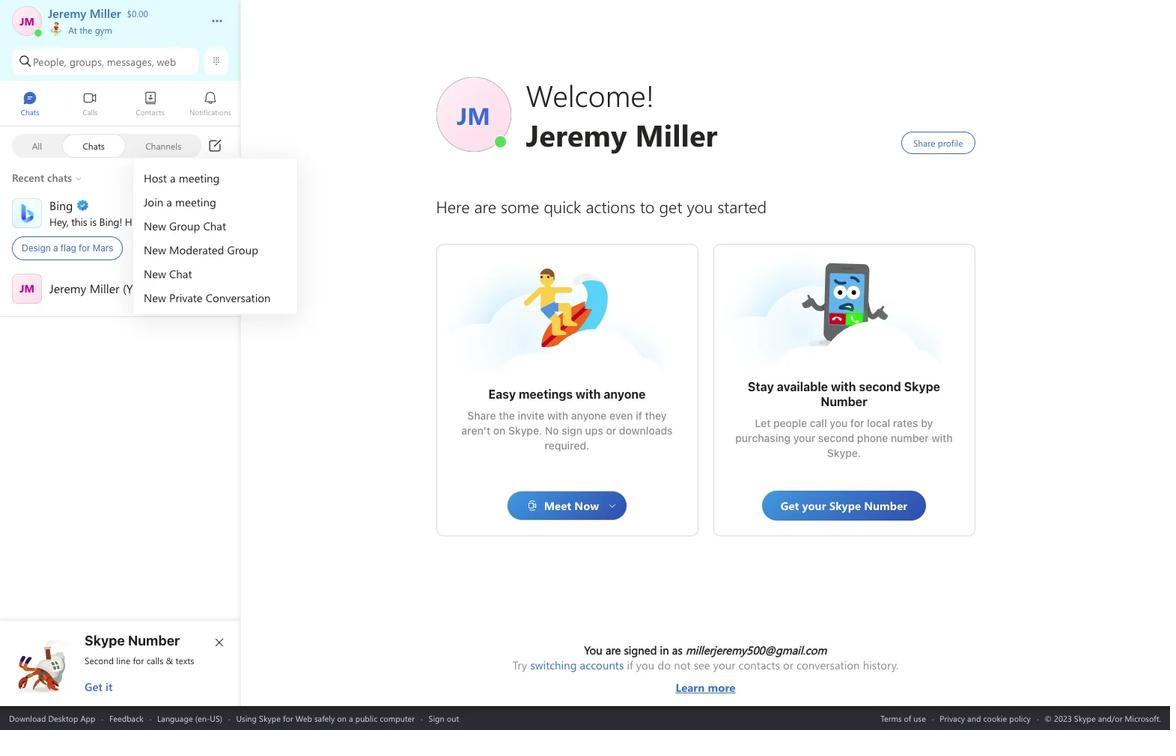Task type: vqa. For each thing, say whether or not it's contained in the screenshot.
status
no



Task type: locate. For each thing, give the bounding box(es) containing it.
1 vertical spatial you
[[830, 417, 848, 430]]

no
[[545, 425, 559, 437]]

0 vertical spatial the
[[80, 24, 92, 36]]

0 vertical spatial skype.
[[509, 425, 542, 437]]

if
[[636, 410, 643, 422], [627, 658, 633, 673]]

people,
[[33, 54, 67, 69]]

skype inside stay available with second skype number
[[905, 380, 941, 394]]

0 vertical spatial skype
[[905, 380, 941, 394]]

1 vertical spatial the
[[499, 410, 515, 422]]

1 vertical spatial anyone
[[571, 410, 607, 422]]

0 vertical spatial number
[[821, 395, 868, 409]]

bing
[[99, 215, 119, 229]]

the for invite
[[499, 410, 515, 422]]

you inside try switching accounts if you do not see your contacts or conversation history. learn more
[[637, 658, 655, 673]]

feedback
[[109, 713, 144, 725]]

1 horizontal spatial your
[[794, 432, 816, 445]]

design
[[22, 243, 51, 254]]

can
[[148, 215, 164, 229]]

1 vertical spatial if
[[627, 658, 633, 673]]

mansurfer
[[522, 267, 576, 283]]

0 vertical spatial on
[[493, 425, 506, 437]]

1 horizontal spatial if
[[636, 410, 643, 422]]

contacts
[[739, 658, 780, 673]]

second down call
[[818, 432, 855, 445]]

download desktop app
[[9, 713, 95, 725]]

the right at
[[80, 24, 92, 36]]

skype right using
[[259, 713, 281, 725]]

(en-
[[195, 713, 210, 725]]

cookie
[[984, 713, 1008, 725]]

language (en-us) link
[[157, 713, 223, 725]]

1 vertical spatial your
[[714, 658, 736, 673]]

1 horizontal spatial number
[[821, 395, 868, 409]]

do
[[658, 658, 671, 673]]

a left flag
[[53, 243, 58, 254]]

more
[[708, 681, 736, 696]]

for
[[79, 243, 90, 254], [851, 417, 865, 430], [133, 655, 144, 667], [283, 713, 293, 725]]

privacy and cookie policy
[[940, 713, 1031, 725]]

your inside "let people call you for local rates by purchasing your second phone number with skype."
[[794, 432, 816, 445]]

policy
[[1010, 713, 1031, 725]]

menu
[[133, 162, 297, 313]]

0 horizontal spatial number
[[128, 634, 180, 649]]

us)
[[210, 713, 223, 725]]

1 vertical spatial on
[[337, 713, 347, 725]]

a
[[53, 243, 58, 254], [349, 713, 353, 725]]

get it
[[85, 680, 113, 695]]

easy
[[489, 388, 516, 401]]

second line for calls & texts
[[85, 655, 194, 667]]

and
[[968, 713, 981, 725]]

skype. inside share the invite with anyone even if they aren't on skype. no sign ups or downloads required.
[[509, 425, 542, 437]]

2 vertical spatial you
[[637, 658, 655, 673]]

with inside share the invite with anyone even if they aren't on skype. no sign ups or downloads required.
[[547, 410, 569, 422]]

with down 'by'
[[932, 432, 953, 445]]

on down share
[[493, 425, 506, 437]]

help
[[172, 215, 192, 229]]

hey, this is bing ! how can i help you today?
[[49, 215, 246, 229]]

you
[[585, 643, 603, 658]]

skype. down invite on the bottom left of page
[[509, 425, 542, 437]]

terms of use link
[[881, 713, 926, 725]]

at
[[68, 24, 77, 36]]

with inside stay available with second skype number
[[831, 380, 856, 394]]

0 vertical spatial a
[[53, 243, 58, 254]]

skype
[[905, 380, 941, 394], [85, 634, 125, 649], [259, 713, 281, 725]]

second
[[859, 380, 902, 394], [818, 432, 855, 445]]

in
[[660, 643, 669, 658]]

or right ups
[[606, 425, 617, 437]]

2 horizontal spatial you
[[830, 417, 848, 430]]

you
[[194, 215, 211, 229], [830, 417, 848, 430], [637, 658, 655, 673]]

people, groups, messages, web button
[[12, 48, 198, 75]]

if up downloads
[[636, 410, 643, 422]]

you left do
[[637, 658, 655, 673]]

for left local
[[851, 417, 865, 430]]

if inside share the invite with anyone even if they aren't on skype. no sign ups or downloads required.
[[636, 410, 643, 422]]

1 horizontal spatial skype.
[[827, 447, 861, 460]]

sign out link
[[429, 713, 459, 725]]

on inside share the invite with anyone even if they aren't on skype. no sign ups or downloads required.
[[493, 425, 506, 437]]

or
[[606, 425, 617, 437], [783, 658, 794, 673]]

how
[[125, 215, 146, 229]]

feedback link
[[109, 713, 144, 725]]

out
[[447, 713, 459, 725]]

anyone up even
[[604, 388, 646, 401]]

skype up the second
[[85, 634, 125, 649]]

let people call you for local rates by purchasing your second phone number with skype.
[[736, 417, 956, 460]]

2 vertical spatial skype
[[259, 713, 281, 725]]

0 horizontal spatial you
[[194, 215, 211, 229]]

at the gym button
[[48, 21, 196, 36]]

skype. down phone on the right bottom
[[827, 447, 861, 460]]

downloads
[[619, 425, 673, 437]]

0 vertical spatial if
[[636, 410, 643, 422]]

1 vertical spatial skype.
[[827, 447, 861, 460]]

0 horizontal spatial on
[[337, 713, 347, 725]]

people, groups, messages, web
[[33, 54, 176, 69]]

0 horizontal spatial if
[[627, 658, 633, 673]]

the inside button
[[80, 24, 92, 36]]

1 vertical spatial a
[[349, 713, 353, 725]]

anyone up ups
[[571, 410, 607, 422]]

0 vertical spatial or
[[606, 425, 617, 437]]

calls
[[147, 655, 164, 667]]

the inside share the invite with anyone even if they aren't on skype. no sign ups or downloads required.
[[499, 410, 515, 422]]

for right flag
[[79, 243, 90, 254]]

public
[[356, 713, 378, 725]]

0 horizontal spatial the
[[80, 24, 92, 36]]

web
[[157, 54, 176, 69]]

signed
[[624, 643, 657, 658]]

with inside "let people call you for local rates by purchasing your second phone number with skype."
[[932, 432, 953, 445]]

language
[[157, 713, 193, 725]]

ups
[[585, 425, 604, 437]]

0 vertical spatial your
[[794, 432, 816, 445]]

purchasing
[[736, 432, 791, 445]]

whosthis
[[800, 260, 846, 276]]

number inside stay available with second skype number
[[821, 395, 868, 409]]

you right help
[[194, 215, 211, 229]]

phone
[[857, 432, 888, 445]]

0 horizontal spatial or
[[606, 425, 617, 437]]

1 horizontal spatial or
[[783, 658, 794, 673]]

your
[[794, 432, 816, 445], [714, 658, 736, 673]]

with
[[831, 380, 856, 394], [576, 388, 601, 401], [547, 410, 569, 422], [932, 432, 953, 445]]

app
[[80, 713, 95, 725]]

1 horizontal spatial you
[[637, 658, 655, 673]]

a left 'public'
[[349, 713, 353, 725]]

0 vertical spatial second
[[859, 380, 902, 394]]

0 horizontal spatial skype.
[[509, 425, 542, 437]]

sign out
[[429, 713, 459, 725]]

for right line
[[133, 655, 144, 667]]

using skype for web safely on a public computer
[[236, 713, 415, 725]]

1 horizontal spatial the
[[499, 410, 515, 422]]

skype number element
[[13, 634, 228, 695]]

number up calls
[[128, 634, 180, 649]]

stay
[[748, 380, 774, 394]]

0 horizontal spatial second
[[818, 432, 855, 445]]

second up local
[[859, 380, 902, 394]]

you right call
[[830, 417, 848, 430]]

or inside try switching accounts if you do not see your contacts or conversation history. learn more
[[783, 658, 794, 673]]

tab list
[[0, 85, 240, 126]]

number up call
[[821, 395, 868, 409]]

1 horizontal spatial second
[[859, 380, 902, 394]]

web
[[296, 713, 312, 725]]

1 horizontal spatial on
[[493, 425, 506, 437]]

using
[[236, 713, 257, 725]]

1 horizontal spatial a
[[349, 713, 353, 725]]

1 horizontal spatial skype
[[259, 713, 281, 725]]

0 horizontal spatial your
[[714, 658, 736, 673]]

0 horizontal spatial a
[[53, 243, 58, 254]]

the down easy
[[499, 410, 515, 422]]

2 horizontal spatial skype
[[905, 380, 941, 394]]

or right contacts
[[783, 658, 794, 673]]

groups,
[[69, 54, 104, 69]]

if right are
[[627, 658, 633, 673]]

your down call
[[794, 432, 816, 445]]

with right available in the bottom of the page
[[831, 380, 856, 394]]

get
[[85, 680, 103, 695]]

on
[[493, 425, 506, 437], [337, 713, 347, 725]]

skype up 'by'
[[905, 380, 941, 394]]

0 horizontal spatial skype
[[85, 634, 125, 649]]

1 vertical spatial or
[[783, 658, 794, 673]]

on right safely
[[337, 713, 347, 725]]

people
[[774, 417, 807, 430]]

1 vertical spatial second
[[818, 432, 855, 445]]

with up no at bottom
[[547, 410, 569, 422]]

your right see at the right bottom of the page
[[714, 658, 736, 673]]



Task type: describe. For each thing, give the bounding box(es) containing it.
computer
[[380, 713, 415, 725]]

for inside skype number element
[[133, 655, 144, 667]]

your inside try switching accounts if you do not see your contacts or conversation history. learn more
[[714, 658, 736, 673]]

0 vertical spatial you
[[194, 215, 211, 229]]

sign
[[562, 425, 583, 437]]

all
[[32, 140, 42, 152]]

is
[[90, 215, 97, 229]]

accounts
[[580, 658, 624, 673]]

1 vertical spatial number
[[128, 634, 180, 649]]

see
[[694, 658, 711, 673]]

use
[[914, 713, 926, 725]]

stay available with second skype number
[[748, 380, 944, 409]]

second inside stay available with second skype number
[[859, 380, 902, 394]]

download desktop app link
[[9, 713, 95, 725]]

it
[[106, 680, 113, 695]]

terms
[[881, 713, 902, 725]]

learn
[[676, 681, 705, 696]]

the for gym
[[80, 24, 92, 36]]

you are signed in as
[[585, 643, 686, 658]]

second inside "let people call you for local rates by purchasing your second phone number with skype."
[[818, 432, 855, 445]]

they
[[645, 410, 667, 422]]

call
[[810, 417, 827, 430]]

history.
[[863, 658, 899, 673]]

i
[[167, 215, 169, 229]]

let
[[755, 417, 771, 430]]

if inside try switching accounts if you do not see your contacts or conversation history. learn more
[[627, 658, 633, 673]]

today?
[[214, 215, 243, 229]]

at the gym
[[66, 24, 112, 36]]

skype number
[[85, 634, 180, 649]]

anyone inside share the invite with anyone even if they aren't on skype. no sign ups or downloads required.
[[571, 410, 607, 422]]

not
[[674, 658, 691, 673]]

for inside "let people call you for local rates by purchasing your second phone number with skype."
[[851, 417, 865, 430]]

skype. inside "let people call you for local rates by purchasing your second phone number with skype."
[[827, 447, 861, 460]]

line
[[116, 655, 131, 667]]

conversation
[[797, 658, 860, 673]]

safely
[[314, 713, 335, 725]]

easy meetings with anyone
[[489, 388, 646, 401]]

privacy
[[940, 713, 965, 725]]

using skype for web safely on a public computer link
[[236, 713, 415, 725]]

are
[[606, 643, 621, 658]]

desktop
[[48, 713, 78, 725]]

share the invite with anyone even if they aren't on skype. no sign ups or downloads required.
[[462, 410, 676, 452]]

or inside share the invite with anyone even if they aren't on skype. no sign ups or downloads required.
[[606, 425, 617, 437]]

aren't
[[462, 425, 491, 437]]

for left web
[[283, 713, 293, 725]]

as
[[672, 643, 683, 658]]

download
[[9, 713, 46, 725]]

available
[[777, 380, 828, 394]]

second
[[85, 655, 114, 667]]

sign
[[429, 713, 445, 725]]

&
[[166, 655, 173, 667]]

learn more link
[[513, 673, 899, 696]]

messages,
[[107, 54, 154, 69]]

with up ups
[[576, 388, 601, 401]]

chats
[[83, 140, 105, 152]]

1 vertical spatial skype
[[85, 634, 125, 649]]

rates
[[893, 417, 919, 430]]

number
[[891, 432, 929, 445]]

0 vertical spatial anyone
[[604, 388, 646, 401]]

privacy and cookie policy link
[[940, 713, 1031, 725]]

mars
[[93, 243, 113, 254]]

required.
[[545, 440, 590, 452]]

switching
[[531, 658, 577, 673]]

hey,
[[49, 215, 69, 229]]

invite
[[518, 410, 545, 422]]

you inside "let people call you for local rates by purchasing your second phone number with skype."
[[830, 417, 848, 430]]

local
[[867, 417, 891, 430]]

share
[[468, 410, 496, 422]]

meetings
[[519, 388, 573, 401]]

!
[[119, 215, 122, 229]]

texts
[[176, 655, 194, 667]]

design a flag for mars
[[22, 243, 113, 254]]

of
[[904, 713, 912, 725]]

try switching accounts if you do not see your contacts or conversation history. learn more
[[513, 658, 899, 696]]

switching accounts link
[[531, 658, 624, 673]]

gym
[[95, 24, 112, 36]]

by
[[921, 417, 933, 430]]



